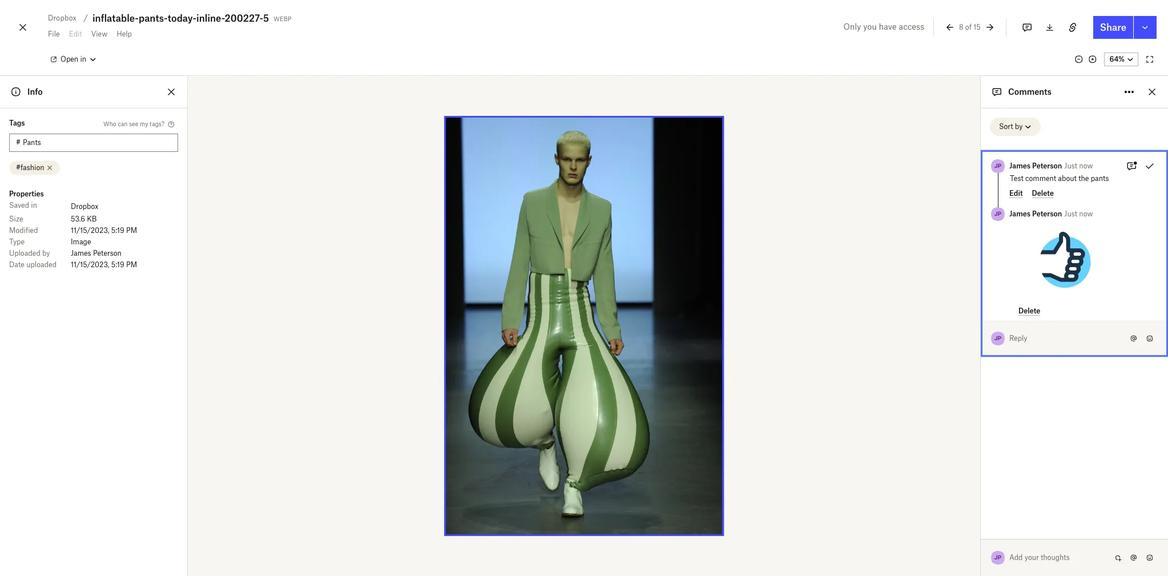 Task type: vqa. For each thing, say whether or not it's contained in the screenshot.
List Item
no



Task type: describe. For each thing, give the bounding box(es) containing it.
to for microsoft_pride_21_neutrois.jpg
[[979, 404, 985, 411]]

test comment about the pants
[[1010, 174, 1109, 183]]

1 vertical spatial james
[[1009, 210, 1031, 218]]

help
[[117, 30, 132, 38]]

row containing date uploaded
[[9, 259, 178, 271]]

in for saved in
[[31, 201, 37, 210]]

add your thoughts
[[1009, 553, 1070, 562]]

see
[[129, 120, 138, 127]]

2 vertical spatial james
[[71, 249, 91, 258]]

pm for peterson
[[126, 260, 137, 269]]

uploaded down type
[[9, 249, 40, 258]]

microsoft_pride_21_pansexual.jpg uploaded to
[[930, 492, 1041, 512]]

microsoft_pride for microsoft_pride_21_demisexual.jpg
[[987, 336, 1029, 343]]

link for first copy link "button"
[[1118, 363, 1130, 371]]

11/15/2023, for kb
[[71, 226, 109, 235]]

Add a tag text field
[[23, 136, 171, 149]]

/ inflatable-pants-today-inline-200227-5 webp
[[83, 13, 291, 24]]

who can see my tags? image
[[167, 120, 176, 129]]

uploaded for microsoft_pride_21_demisexual.jpg
[[952, 336, 978, 343]]

image
[[71, 238, 91, 246]]

reply
[[1009, 334, 1028, 343]]

pants-
[[139, 13, 168, 24]]

about
[[1058, 174, 1077, 183]]

8
[[959, 23, 964, 31]]

11/15/2023, 5:19 pm for kb
[[71, 226, 137, 235]]

add
[[1009, 553, 1023, 562]]

successful!
[[975, 545, 1019, 555]]

Add your thoughts text field
[[1010, 549, 1111, 567]]

11/15/2023, 5:19 pm for peterson
[[71, 260, 137, 269]]

share button
[[1093, 16, 1133, 39]]

microsoft_pride_21_demisexual.jpg uploaded to microsoft_pride
[[930, 323, 1047, 343]]

successfully
[[976, 556, 1015, 564]]

only
[[843, 22, 861, 31]]

of
[[965, 23, 972, 31]]

8 of 15
[[959, 23, 981, 31]]

15
[[974, 23, 981, 31]]

who
[[103, 120, 116, 127]]

pants
[[1091, 174, 1109, 183]]

date
[[9, 260, 25, 269]]

close right sidebar image
[[1145, 85, 1159, 99]]

modified
[[9, 226, 38, 235]]

53.6 kb
[[71, 215, 97, 223]]

microsoft_pride_21_bisexual.jpg
[[930, 357, 1036, 365]]

info
[[27, 87, 43, 96]]

copy link for 2nd copy link "button" from the top
[[1099, 531, 1130, 540]]

kb
[[87, 215, 97, 223]]

0 vertical spatial delete button
[[1032, 189, 1054, 198]]

uploaded for microsoft_pride_21_bisexual.jpg
[[952, 370, 978, 377]]

sort
[[999, 122, 1013, 131]]

microsoft_pride_21_neutrois.jpg
[[930, 391, 1036, 399]]

all
[[945, 556, 954, 564]]

today-
[[168, 13, 196, 24]]

0 vertical spatial delete
[[1032, 189, 1054, 197]]

dropbox for dropbox dropdown button
[[48, 14, 76, 22]]

5:19 for 53.6 kb
[[111, 226, 124, 235]]

upload successful! all items successfully uploaded
[[945, 545, 1047, 564]]

53.6
[[71, 215, 85, 223]]

file
[[48, 30, 60, 38]]

Reply text field
[[1010, 329, 1127, 348]]

copy for 2nd copy link "button" from the top
[[1099, 531, 1116, 540]]

2 copy link button from the top
[[1093, 529, 1136, 542]]

dropbox button
[[43, 11, 81, 25]]

microsoft_pride_21_lesbian.jpg
[[930, 525, 1034, 534]]

edit button
[[1009, 189, 1023, 198]]

your
[[1025, 553, 1039, 562]]

share
[[1100, 22, 1127, 33]]

webp
[[274, 13, 291, 23]]

file button
[[43, 25, 64, 43]]

saved
[[9, 201, 29, 210]]

only you have access
[[843, 22, 924, 31]]

edit
[[1009, 189, 1023, 197]]

microsoft_pride_21_bisexual.jpg uploaded to microsoft_pride
[[930, 357, 1036, 377]]

saved in
[[9, 201, 37, 210]]

uploaded for microsoft_pride_21_intersex.jpg
[[952, 471, 978, 478]]

3 jp from the top
[[995, 335, 1002, 342]]

4 jp from the top
[[995, 554, 1002, 561]]

comment
[[1026, 174, 1056, 183]]

sort by button
[[990, 118, 1041, 136]]

open
[[61, 55, 78, 63]]

row containing saved in
[[9, 200, 178, 214]]

who can see my tags?
[[103, 120, 164, 127]]

uploaded inside row
[[26, 260, 57, 269]]

close image
[[16, 18, 30, 37]]

thoughts
[[1041, 553, 1070, 562]]

my
[[140, 120, 148, 127]]

size
[[9, 215, 23, 223]]

add your thoughts image
[[1010, 552, 1102, 564]]

1 just from the top
[[1064, 162, 1078, 170]]

uploaded for microsoft_pride_21_pride_flag.jpg
[[952, 437, 978, 444]]

uploaded inside 'upload successful! all items successfully uploaded'
[[1017, 556, 1047, 564]]

link for 2nd copy link "button" from the top
[[1118, 531, 1130, 540]]

have
[[879, 22, 897, 31]]

table containing saved in
[[9, 200, 178, 271]]

64%
[[1110, 55, 1125, 63]]

in for open in
[[80, 55, 86, 63]]

can
[[118, 120, 127, 127]]

pm for kb
[[126, 226, 137, 235]]

open in
[[61, 55, 86, 63]]

help button
[[112, 25, 136, 43]]



Task type: locate. For each thing, give the bounding box(es) containing it.
uploaded by
[[9, 249, 50, 258]]

james peterson just now down test comment about the pants
[[1009, 210, 1093, 218]]

1 vertical spatial 11/15/2023,
[[71, 260, 109, 269]]

11/15/2023, down james peterson at the left
[[71, 260, 109, 269]]

uploaded down microsoft_pride_21_neutrois.jpg
[[952, 404, 978, 411]]

table
[[9, 200, 178, 271]]

microsoft_pride_21_pride_flag.jpg uploaded to
[[930, 424, 1042, 444]]

/
[[83, 13, 88, 23]]

1 horizontal spatial in
[[80, 55, 86, 63]]

6 row from the top
[[9, 259, 178, 271]]

microsoft_pride_21_pansexual.jpg
[[930, 492, 1041, 500]]

peterson
[[1032, 162, 1062, 170], [1032, 210, 1062, 218], [93, 249, 122, 258]]

0 vertical spatial copy link
[[1099, 363, 1130, 371]]

0 vertical spatial james
[[1009, 162, 1031, 170]]

microsoft_pride down microsoft_pride_21_bisexual.jpg
[[987, 370, 1029, 377]]

date uploaded
[[9, 260, 57, 269]]

1 vertical spatial uploaded
[[1017, 556, 1047, 564]]

by right sort
[[1015, 122, 1023, 131]]

1 link from the top
[[1118, 363, 1130, 371]]

row
[[9, 200, 178, 214], [9, 214, 178, 225], [9, 225, 178, 236], [9, 236, 178, 248], [9, 248, 178, 259], [9, 259, 178, 271]]

2 just from the top
[[1064, 210, 1078, 218]]

1 vertical spatial peterson
[[1032, 210, 1062, 218]]

to inside microsoft_pride_21_pansexual.jpg uploaded to
[[979, 505, 985, 512]]

microsoft_pride link down the microsoft_pride_21_demisexual.jpg
[[987, 335, 1029, 345]]

row containing size
[[9, 214, 178, 225]]

in right open
[[80, 55, 86, 63]]

james down edit button
[[1009, 210, 1031, 218]]

link
[[1118, 363, 1130, 371], [1118, 531, 1130, 540]]

to down microsoft_pride_21_bisexual.jpg
[[979, 370, 985, 377]]

1 vertical spatial now
[[1079, 210, 1093, 218]]

james up 'test'
[[1009, 162, 1031, 170]]

delete
[[1032, 189, 1054, 197], [1019, 306, 1041, 315]]

2 row from the top
[[9, 214, 178, 225]]

1 vertical spatial microsoft_pride link
[[987, 368, 1029, 379]]

2 microsoft_pride link from the top
[[987, 368, 1029, 379]]

microsoft_pride link for microsoft_pride_21_demisexual.jpg
[[987, 335, 1029, 345]]

copy
[[1099, 363, 1116, 371], [1099, 531, 1116, 540]]

to down the microsoft_pride_21_demisexual.jpg
[[979, 336, 985, 343]]

0 vertical spatial 11/15/2023,
[[71, 226, 109, 235]]

1 vertical spatial james peterson just now
[[1009, 210, 1093, 218]]

6 to from the top
[[979, 505, 985, 512]]

by for sort by
[[1015, 122, 1023, 131]]

1 vertical spatial microsoft_pride
[[987, 370, 1029, 377]]

copy link for first copy link "button"
[[1099, 363, 1130, 371]]

copy down reply text field
[[1099, 363, 1116, 371]]

0 vertical spatial just
[[1064, 162, 1078, 170]]

11/15/2023,
[[71, 226, 109, 235], [71, 260, 109, 269]]

microsoft_pride for microsoft_pride_21_bisexual.jpg
[[987, 370, 1029, 377]]

5 to from the top
[[979, 471, 985, 478]]

dropbox for dropbox link
[[71, 202, 98, 211]]

view
[[91, 30, 107, 38]]

to
[[979, 336, 985, 343], [979, 370, 985, 377], [979, 404, 985, 411], [979, 437, 985, 444], [979, 471, 985, 478], [979, 505, 985, 512]]

2 11/15/2023, 5:19 pm from the top
[[71, 260, 137, 269]]

to down microsoft_pride_21_pride_flag.jpg at the bottom of page
[[979, 437, 985, 444]]

to for microsoft_pride_21_pansexual.jpg
[[979, 505, 985, 512]]

1 11/15/2023, 5:19 pm from the top
[[71, 226, 137, 235]]

copy up add your thoughts text box
[[1099, 531, 1116, 540]]

delete up reply
[[1019, 306, 1041, 315]]

1 vertical spatial just
[[1064, 210, 1078, 218]]

copy link
[[1099, 363, 1130, 371], [1099, 531, 1130, 540]]

2 pm from the top
[[126, 260, 137, 269]]

in inside 'popup button'
[[80, 55, 86, 63]]

1 vertical spatial delete button
[[1019, 306, 1041, 316]]

0 vertical spatial dropbox
[[48, 14, 76, 22]]

row down kb
[[9, 225, 178, 236]]

11/15/2023, 5:19 pm down kb
[[71, 226, 137, 235]]

4 to from the top
[[979, 437, 985, 444]]

0 vertical spatial uploaded
[[26, 260, 57, 269]]

5:19 up james peterson at the left
[[111, 226, 124, 235]]

200227-
[[225, 13, 263, 24]]

sort by
[[999, 122, 1023, 131]]

2 james peterson just now from the top
[[1009, 210, 1093, 218]]

peterson up comment on the right top of page
[[1032, 162, 1062, 170]]

uploaded inside microsoft_pride_21_demisexual.jpg uploaded to microsoft_pride
[[952, 336, 978, 343]]

3 to from the top
[[979, 404, 985, 411]]

uploaded for microsoft_pride_21_pansexual.jpg
[[952, 505, 978, 512]]

microsoft_pride link down microsoft_pride_21_bisexual.jpg
[[987, 368, 1029, 379]]

0 vertical spatial pm
[[126, 226, 137, 235]]

upload successful! alert
[[902, 285, 1154, 576]]

1 vertical spatial 5:19
[[111, 260, 124, 269]]

dropbox up '53.6 kb' at top
[[71, 202, 98, 211]]

reply image
[[1010, 332, 1118, 345]]

0 vertical spatial by
[[1015, 122, 1023, 131]]

jp
[[995, 162, 1002, 170], [995, 210, 1002, 218], [995, 335, 1002, 342], [995, 554, 1002, 561]]

5 row from the top
[[9, 248, 178, 259]]

row down dropbox link
[[9, 214, 178, 225]]

comments
[[1008, 87, 1052, 96]]

1 pm from the top
[[126, 226, 137, 235]]

11/15/2023, 5:19 pm
[[71, 226, 137, 235], [71, 260, 137, 269]]

row containing uploaded by
[[9, 248, 178, 259]]

1 vertical spatial copy
[[1099, 531, 1116, 540]]

5:19 down james peterson at the left
[[111, 260, 124, 269]]

1 vertical spatial pm
[[126, 260, 137, 269]]

test
[[1010, 174, 1024, 183]]

to inside "microsoft_pride_21_pride_flag.jpg uploaded to"
[[979, 437, 985, 444]]

properties
[[9, 190, 44, 198]]

tags?
[[150, 120, 164, 127]]

just down about
[[1064, 210, 1078, 218]]

0 vertical spatial 5:19
[[111, 226, 124, 235]]

11/15/2023, for peterson
[[71, 260, 109, 269]]

uploaded
[[26, 260, 57, 269], [1017, 556, 1047, 564]]

by
[[1015, 122, 1023, 131], [42, 249, 50, 258]]

microsoft_pride
[[987, 336, 1029, 343], [987, 370, 1029, 377]]

view button
[[87, 25, 112, 43]]

to inside microsoft_pride_21_neutrois.jpg uploaded to
[[979, 404, 985, 411]]

0 vertical spatial copy link button
[[1093, 360, 1136, 374]]

uploaded down the microsoft_pride_21_demisexual.jpg
[[952, 336, 978, 343]]

#fashion button
[[9, 161, 60, 175]]

2 now from the top
[[1079, 210, 1093, 218]]

uploaded down microsoft_pride_21_pride_flag.jpg at the bottom of page
[[952, 437, 978, 444]]

1 horizontal spatial by
[[1015, 122, 1023, 131]]

11/15/2023, 5:19 pm down james peterson at the left
[[71, 260, 137, 269]]

1 vertical spatial dropbox
[[71, 202, 98, 211]]

inflatable-
[[92, 13, 139, 24]]

access
[[899, 22, 924, 31]]

1 vertical spatial in
[[31, 201, 37, 210]]

dropbox up file
[[48, 14, 76, 22]]

to inside microsoft_pride_21_demisexual.jpg uploaded to microsoft_pride
[[979, 336, 985, 343]]

11/15/2023, down kb
[[71, 226, 109, 235]]

peterson inside row
[[93, 249, 122, 258]]

1 to from the top
[[979, 336, 985, 343]]

microsoft_pride link
[[987, 335, 1029, 345], [987, 368, 1029, 379]]

james peterson just now
[[1009, 162, 1093, 170], [1009, 210, 1093, 218]]

2 microsoft_pride from the top
[[987, 370, 1029, 377]]

james peterson just now up test comment about the pants
[[1009, 162, 1093, 170]]

uploaded down microsoft_pride_21_bisexual.jpg
[[952, 370, 978, 377]]

items
[[956, 556, 974, 564]]

0 vertical spatial microsoft_pride
[[987, 336, 1029, 343]]

microsoft_pride down the microsoft_pride_21_demisexual.jpg
[[987, 336, 1029, 343]]

uploaded inside microsoft_pride_21_pansexual.jpg uploaded to
[[952, 505, 978, 512]]

2 5:19 from the top
[[111, 260, 124, 269]]

james down image at top left
[[71, 249, 91, 258]]

dropbox link
[[71, 201, 98, 212]]

row down james peterson at the left
[[9, 259, 178, 271]]

1 vertical spatial 11/15/2023, 5:19 pm
[[71, 260, 137, 269]]

in inside row
[[31, 201, 37, 210]]

row up james peterson at the left
[[9, 236, 178, 248]]

#
[[16, 138, 21, 147]]

1 james peterson just now from the top
[[1009, 162, 1093, 170]]

uploaded down microsoft_pride_21_intersex.jpg
[[952, 471, 978, 478]]

to for microsoft_pride_21_pride_flag.jpg
[[979, 437, 985, 444]]

sticker: thumbs up image
[[1033, 228, 1097, 292]]

3 row from the top
[[9, 225, 178, 236]]

copy for first copy link "button"
[[1099, 363, 1116, 371]]

delete down comment on the right top of page
[[1032, 189, 1054, 197]]

by up date uploaded
[[42, 249, 50, 258]]

0 vertical spatial microsoft_pride link
[[987, 335, 1029, 345]]

the
[[1079, 174, 1089, 183]]

2 to from the top
[[979, 370, 985, 377]]

0 horizontal spatial in
[[31, 201, 37, 210]]

0 vertical spatial copy
[[1099, 363, 1116, 371]]

uploaded inside "microsoft_pride_21_pride_flag.jpg uploaded to"
[[952, 437, 978, 444]]

1 copy link from the top
[[1099, 363, 1130, 371]]

to down microsoft_pride_21_neutrois.jpg
[[979, 404, 985, 411]]

0 horizontal spatial uploaded
[[26, 260, 57, 269]]

1 now from the top
[[1079, 162, 1093, 170]]

1 microsoft_pride link from the top
[[987, 335, 1029, 345]]

0 vertical spatial in
[[80, 55, 86, 63]]

1 vertical spatial by
[[42, 249, 50, 258]]

0 vertical spatial james peterson just now
[[1009, 162, 1093, 170]]

5
[[263, 13, 269, 24]]

to down microsoft_pride_21_intersex.jpg
[[979, 471, 985, 478]]

#fashion
[[16, 163, 44, 172]]

0 horizontal spatial by
[[42, 249, 50, 258]]

by inside popup button
[[1015, 122, 1023, 131]]

tags
[[9, 119, 25, 127]]

1 microsoft_pride from the top
[[987, 336, 1029, 343]]

microsoft_pride_21_pride_flag.jpg
[[930, 424, 1042, 433]]

microsoft_pride link for microsoft_pride_21_bisexual.jpg
[[987, 368, 1029, 379]]

microsoft_pride inside microsoft_pride_21_bisexual.jpg uploaded to microsoft_pride
[[987, 370, 1029, 377]]

microsoft_pride_21_intersex.jpg uploaded to
[[930, 458, 1035, 478]]

2 jp from the top
[[995, 210, 1002, 218]]

dropbox inside row
[[71, 202, 98, 211]]

0 vertical spatial 11/15/2023, 5:19 pm
[[71, 226, 137, 235]]

uploaded inside microsoft_pride_21_neutrois.jpg uploaded to
[[952, 404, 978, 411]]

peterson down kb
[[93, 249, 122, 258]]

0 vertical spatial peterson
[[1032, 162, 1062, 170]]

to for microsoft_pride_21_demisexual.jpg
[[979, 336, 985, 343]]

row up kb
[[9, 200, 178, 214]]

1 horizontal spatial uploaded
[[1017, 556, 1047, 564]]

dropbox
[[48, 14, 76, 22], [71, 202, 98, 211]]

1 row from the top
[[9, 200, 178, 214]]

to for microsoft_pride_21_intersex.jpg
[[979, 471, 985, 478]]

uploaded down microsoft_pride_21_pansexual.jpg
[[952, 505, 978, 512]]

uploaded inside microsoft_pride_21_bisexual.jpg uploaded to microsoft_pride
[[952, 370, 978, 377]]

microsoft_pride inside microsoft_pride_21_demisexual.jpg uploaded to microsoft_pride
[[987, 336, 1029, 343]]

2 copy link from the top
[[1099, 531, 1130, 540]]

5:19 for james peterson
[[111, 260, 124, 269]]

delete button up reply
[[1019, 306, 1041, 316]]

5:19
[[111, 226, 124, 235], [111, 260, 124, 269]]

to for microsoft_pride_21_bisexual.jpg
[[979, 370, 985, 377]]

to inside microsoft_pride_21_intersex.jpg uploaded to
[[979, 471, 985, 478]]

just up about
[[1064, 162, 1078, 170]]

1 5:19 from the top
[[111, 226, 124, 235]]

2 11/15/2023, from the top
[[71, 260, 109, 269]]

delete button down comment on the right top of page
[[1032, 189, 1054, 198]]

delete button
[[1032, 189, 1054, 198], [1019, 306, 1041, 316]]

microsoft_pride_21_intersex.jpg
[[930, 458, 1035, 466]]

2 copy from the top
[[1099, 531, 1116, 540]]

by for uploaded by
[[42, 249, 50, 258]]

you
[[863, 22, 877, 31]]

in down properties
[[31, 201, 37, 210]]

james peterson
[[71, 249, 122, 258]]

4 row from the top
[[9, 236, 178, 248]]

just
[[1064, 162, 1078, 170], [1064, 210, 1078, 218]]

2 vertical spatial peterson
[[93, 249, 122, 258]]

1 copy link button from the top
[[1093, 360, 1136, 374]]

0 vertical spatial link
[[1118, 363, 1130, 371]]

1 jp from the top
[[995, 162, 1002, 170]]

1 vertical spatial copy link
[[1099, 531, 1130, 540]]

1 copy from the top
[[1099, 363, 1116, 371]]

inline-
[[196, 13, 225, 24]]

row down image at top left
[[9, 248, 178, 259]]

1 11/15/2023, from the top
[[71, 226, 109, 235]]

2 link from the top
[[1118, 531, 1130, 540]]

upload
[[945, 545, 973, 555]]

uploaded for microsoft_pride_21_neutrois.jpg
[[952, 404, 978, 411]]

pm
[[126, 226, 137, 235], [126, 260, 137, 269]]

0 vertical spatial now
[[1079, 162, 1093, 170]]

to down microsoft_pride_21_pansexual.jpg
[[979, 505, 985, 512]]

uploaded inside microsoft_pride_21_intersex.jpg uploaded to
[[952, 471, 978, 478]]

1 vertical spatial delete
[[1019, 306, 1041, 315]]

row containing type
[[9, 236, 178, 248]]

microsoft_pride_21_neutrois.jpg uploaded to
[[930, 391, 1036, 411]]

row containing modified
[[9, 225, 178, 236]]

microsoft_pride_21_demisexual.jpg
[[930, 323, 1047, 332]]

1 vertical spatial copy link button
[[1093, 529, 1136, 542]]

open in button
[[43, 50, 102, 69]]

now up the
[[1079, 162, 1093, 170]]

64% button
[[1104, 53, 1139, 66]]

dropbox inside dropdown button
[[48, 14, 76, 22]]

to inside microsoft_pride_21_bisexual.jpg uploaded to microsoft_pride
[[979, 370, 985, 377]]

peterson down comment on the right top of page
[[1032, 210, 1062, 218]]

1 vertical spatial link
[[1118, 531, 1130, 540]]

james
[[1009, 162, 1031, 170], [1009, 210, 1031, 218], [71, 249, 91, 258]]

type
[[9, 238, 25, 246]]

close left sidebar image
[[164, 85, 178, 99]]

now down the
[[1079, 210, 1093, 218]]



